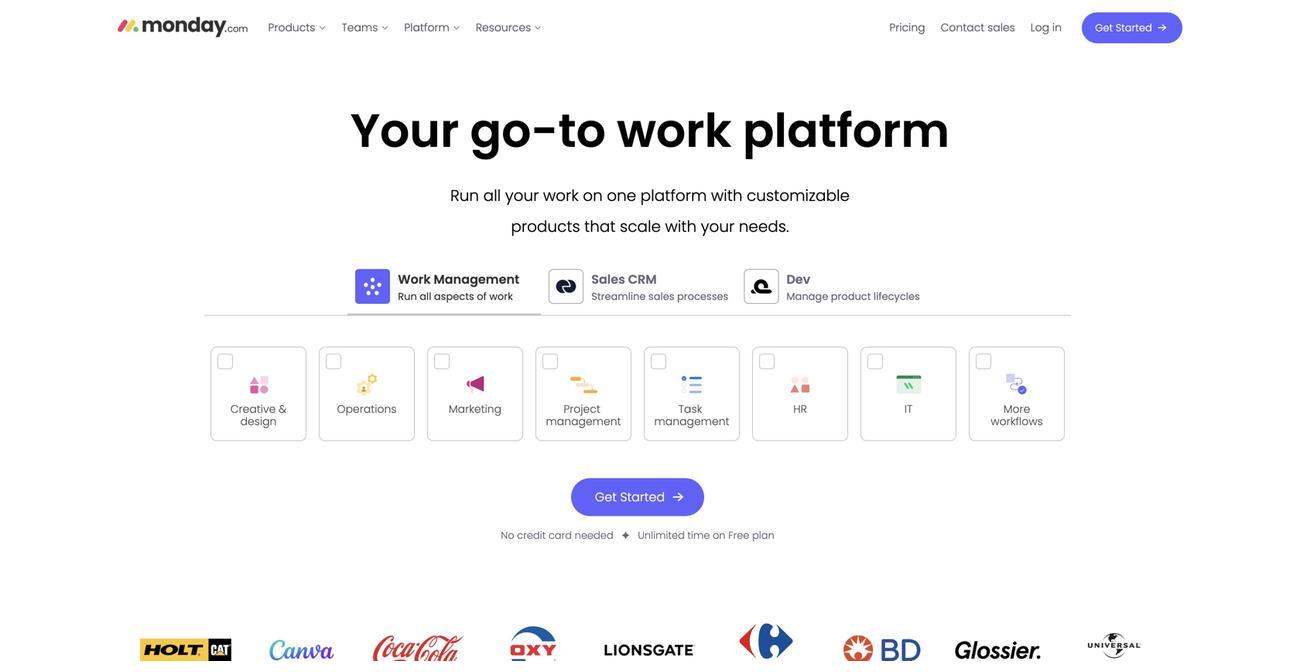 Task type: describe. For each thing, give the bounding box(es) containing it.
Task management checkbox
[[644, 347, 740, 441]]

✦
[[622, 529, 630, 543]]

crm color image
[[549, 269, 584, 304]]

workflows
[[991, 414, 1043, 429]]

platform
[[404, 20, 449, 35]]

to
[[558, 98, 606, 163]]

0 horizontal spatial with
[[665, 216, 697, 238]]

run inside work management run all aspects of work
[[398, 290, 417, 304]]

get inside main element
[[1095, 21, 1113, 35]]

in
[[1052, 20, 1062, 35]]

1 horizontal spatial on
[[713, 529, 726, 543]]

all inside work management run all aspects of work
[[420, 290, 431, 304]]

work management run all aspects of work
[[398, 271, 519, 304]]

1 vertical spatial get started button
[[571, 479, 704, 517]]

coca cola image
[[372, 626, 464, 662]]

canva image
[[256, 640, 347, 661]]

your go-to work platform
[[350, 98, 950, 163]]

more
[[1003, 402, 1030, 417]]

needs.
[[739, 216, 789, 238]]

crm
[[628, 271, 657, 288]]

free
[[728, 529, 749, 543]]

more image
[[1001, 369, 1033, 400]]

list containing products
[[260, 0, 550, 56]]

task management
[[654, 402, 729, 429]]

oxy image
[[506, 624, 562, 662]]

needed
[[575, 529, 613, 543]]

1 horizontal spatial all
[[483, 185, 501, 207]]

HR checkbox
[[752, 347, 848, 441]]

group containing creative & design
[[204, 341, 1071, 448]]

monday.com logo image
[[118, 10, 248, 43]]

work inside work management run all aspects of work
[[489, 290, 513, 304]]

1 vertical spatial your
[[701, 216, 735, 238]]

0 vertical spatial on
[[583, 185, 603, 207]]

get started for get started button inside the main element
[[1095, 21, 1152, 35]]

tasks image
[[676, 369, 707, 400]]

products
[[511, 216, 580, 238]]

sales inside sales crm streamline sales processes
[[648, 290, 674, 304]]

creative image
[[243, 369, 274, 400]]

dev manage product lifecycles
[[787, 271, 920, 304]]

card
[[549, 529, 572, 543]]

sales inside main element
[[988, 20, 1015, 35]]

management for project
[[546, 414, 621, 429]]

0 vertical spatial with
[[711, 185, 743, 207]]

sales
[[591, 271, 625, 288]]

glossier image
[[953, 641, 1044, 660]]

lionsgate image
[[604, 639, 696, 662]]

aspects
[[434, 290, 474, 304]]

creative & design
[[230, 402, 287, 429]]

dev
[[787, 271, 810, 288]]

processes
[[677, 290, 728, 304]]

dev dark image
[[744, 269, 779, 304]]

1 horizontal spatial run
[[450, 185, 479, 207]]

run all your work on one platform with customizable
[[450, 185, 850, 207]]

products that scale with your needs.
[[511, 216, 789, 238]]

time
[[688, 529, 710, 543]]

resources
[[476, 20, 531, 35]]

task
[[679, 402, 702, 417]]

go-
[[470, 98, 558, 163]]

work
[[398, 271, 431, 288]]

list containing pricing
[[882, 0, 1069, 56]]

design
[[240, 414, 277, 429]]

manage
[[787, 290, 828, 304]]

wm dark image
[[355, 269, 390, 304]]

IT checkbox
[[861, 347, 956, 441]]

of
[[477, 290, 487, 304]]

contact sales
[[941, 20, 1015, 35]]



Task type: locate. For each thing, give the bounding box(es) containing it.
projects image
[[568, 369, 599, 400]]

1 vertical spatial started
[[620, 489, 665, 506]]

1 list from the left
[[260, 0, 550, 56]]

0 horizontal spatial work
[[489, 290, 513, 304]]

1 vertical spatial platform
[[641, 185, 707, 207]]

0 vertical spatial platform
[[743, 98, 950, 163]]

management down projects icon
[[546, 414, 621, 429]]

get right in
[[1095, 21, 1113, 35]]

0 vertical spatial your
[[505, 185, 539, 207]]

work up products
[[543, 185, 579, 207]]

management inside checkbox
[[546, 414, 621, 429]]

0 vertical spatial work
[[617, 98, 732, 163]]

ops image
[[351, 369, 382, 400]]

1 vertical spatial get
[[595, 489, 617, 506]]

customizable
[[747, 185, 850, 207]]

on left free
[[713, 529, 726, 543]]

all
[[483, 185, 501, 207], [420, 290, 431, 304]]

sales crm streamline sales processes
[[591, 271, 728, 304]]

get
[[1095, 21, 1113, 35], [595, 489, 617, 506]]

0 horizontal spatial started
[[620, 489, 665, 506]]

credit
[[517, 529, 546, 543]]

1 horizontal spatial get started button
[[1082, 12, 1182, 43]]

work for on
[[543, 185, 579, 207]]

carrefour image
[[733, 624, 800, 662]]

plan
[[752, 529, 774, 543]]

1 vertical spatial sales
[[648, 290, 674, 304]]

that
[[584, 216, 616, 238]]

0 vertical spatial run
[[450, 185, 479, 207]]

platform link
[[397, 15, 468, 40]]

get started for get started button to the bottom
[[595, 489, 665, 506]]

0 horizontal spatial get
[[595, 489, 617, 506]]

1 vertical spatial on
[[713, 529, 726, 543]]

1 horizontal spatial management
[[654, 414, 729, 429]]

1 horizontal spatial platform
[[743, 98, 950, 163]]

0 vertical spatial get
[[1095, 21, 1113, 35]]

all down go-
[[483, 185, 501, 207]]

1 horizontal spatial get started
[[1095, 21, 1152, 35]]

your up products
[[505, 185, 539, 207]]

1 management from the left
[[546, 414, 621, 429]]

teams link
[[334, 15, 397, 40]]

products
[[268, 20, 315, 35]]

0 horizontal spatial all
[[420, 290, 431, 304]]

your
[[505, 185, 539, 207], [701, 216, 735, 238]]

get started right in
[[1095, 21, 1152, 35]]

project
[[564, 402, 600, 417]]

1 vertical spatial work
[[543, 185, 579, 207]]

group
[[204, 341, 1071, 448]]

work right of
[[489, 290, 513, 304]]

project management
[[546, 402, 621, 429]]

streamline
[[591, 290, 646, 304]]

list
[[260, 0, 550, 56], [882, 0, 1069, 56]]

it image
[[893, 369, 924, 400]]

one
[[607, 185, 636, 207]]

contact sales link
[[933, 15, 1023, 40]]

Marketing checkbox
[[427, 347, 523, 441]]

crm dark image
[[549, 269, 584, 304]]

management inside option
[[654, 414, 729, 429]]

log in
[[1031, 20, 1062, 35]]

management
[[546, 414, 621, 429], [654, 414, 729, 429]]

product
[[831, 290, 871, 304]]

products link
[[260, 15, 334, 40]]

1 vertical spatial get started
[[595, 489, 665, 506]]

2 list from the left
[[882, 0, 1069, 56]]

1 horizontal spatial sales
[[988, 20, 1015, 35]]

with up needs.
[[711, 185, 743, 207]]

get started button inside main element
[[1082, 12, 1182, 43]]

dev color image
[[744, 269, 779, 304]]

on left one
[[583, 185, 603, 207]]

pricing
[[889, 20, 925, 35]]

operations
[[337, 402, 397, 417]]

2 vertical spatial work
[[489, 290, 513, 304]]

get started
[[1095, 21, 1152, 35], [595, 489, 665, 506]]

1 vertical spatial with
[[665, 216, 697, 238]]

scale
[[620, 216, 661, 238]]

0 horizontal spatial get started
[[595, 489, 665, 506]]

0 horizontal spatial your
[[505, 185, 539, 207]]

on
[[583, 185, 603, 207], [713, 529, 726, 543]]

1 horizontal spatial with
[[711, 185, 743, 207]]

lifecycles
[[874, 290, 920, 304]]

marketing image
[[460, 369, 491, 400]]

2 management from the left
[[654, 414, 729, 429]]

started
[[1116, 21, 1152, 35], [620, 489, 665, 506]]

log in link
[[1023, 15, 1069, 40]]

with right scale
[[665, 216, 697, 238]]

marketing
[[449, 402, 502, 417]]

hr
[[793, 402, 807, 417]]

started inside main element
[[1116, 21, 1152, 35]]

0 horizontal spatial on
[[583, 185, 603, 207]]

2 horizontal spatial work
[[617, 98, 732, 163]]

0 horizontal spatial management
[[546, 414, 621, 429]]

work for platform
[[617, 98, 732, 163]]

1 vertical spatial run
[[398, 290, 417, 304]]

wm color image
[[355, 269, 390, 304]]

sales down crm
[[648, 290, 674, 304]]

started up no credit card needed   ✦   unlimited time on free plan
[[620, 489, 665, 506]]

Operations checkbox
[[319, 347, 415, 441]]

with
[[711, 185, 743, 207], [665, 216, 697, 238]]

Project management checkbox
[[536, 347, 631, 441]]

sales right contact
[[988, 20, 1015, 35]]

no
[[501, 529, 514, 543]]

work up the run all your work on one platform with customizable
[[617, 98, 732, 163]]

&
[[279, 402, 287, 417]]

log
[[1031, 20, 1049, 35]]

no credit card needed   ✦   unlimited time on free plan
[[501, 529, 774, 543]]

1 horizontal spatial list
[[882, 0, 1069, 56]]

unlimited
[[638, 529, 685, 543]]

get started button
[[1082, 12, 1182, 43], [571, 479, 704, 517]]

creative
[[230, 402, 276, 417]]

universal music group image
[[1069, 634, 1160, 662]]

more workflows
[[991, 402, 1043, 429]]

work
[[617, 98, 732, 163], [543, 185, 579, 207], [489, 290, 513, 304]]

pricing link
[[882, 15, 933, 40]]

1 horizontal spatial started
[[1116, 21, 1152, 35]]

get up needed
[[595, 489, 617, 506]]

bd image
[[837, 629, 928, 662]]

0 horizontal spatial get started button
[[571, 479, 704, 517]]

hr image
[[785, 369, 816, 400]]

0 horizontal spatial sales
[[648, 290, 674, 304]]

1 horizontal spatial your
[[701, 216, 735, 238]]

0 horizontal spatial list
[[260, 0, 550, 56]]

started right in
[[1116, 21, 1152, 35]]

all down work
[[420, 290, 431, 304]]

contact
[[941, 20, 985, 35]]

your left needs.
[[701, 216, 735, 238]]

resources link
[[468, 15, 550, 40]]

0 vertical spatial get started button
[[1082, 12, 1182, 43]]

management
[[434, 271, 519, 288]]

1 horizontal spatial get
[[1095, 21, 1113, 35]]

Creative & design checkbox
[[210, 347, 306, 441]]

holtcat image
[[140, 639, 231, 662]]

get started up ✦
[[595, 489, 665, 506]]

0 horizontal spatial platform
[[641, 185, 707, 207]]

it
[[904, 402, 913, 417]]

your
[[350, 98, 459, 163]]

run
[[450, 185, 479, 207], [398, 290, 417, 304]]

management for task
[[654, 414, 729, 429]]

platform
[[743, 98, 950, 163], [641, 185, 707, 207]]

0 horizontal spatial run
[[398, 290, 417, 304]]

0 vertical spatial started
[[1116, 21, 1152, 35]]

management down 'tasks' image
[[654, 414, 729, 429]]

0 vertical spatial get started
[[1095, 21, 1152, 35]]

get started inside main element
[[1095, 21, 1152, 35]]

1 vertical spatial all
[[420, 290, 431, 304]]

teams
[[342, 20, 378, 35]]

sales
[[988, 20, 1015, 35], [648, 290, 674, 304]]

More workflows checkbox
[[969, 347, 1065, 441]]

0 vertical spatial all
[[483, 185, 501, 207]]

get started button up no credit card needed   ✦   unlimited time on free plan
[[571, 479, 704, 517]]

main element
[[260, 0, 1182, 56]]

get started button right in
[[1082, 12, 1182, 43]]

1 horizontal spatial work
[[543, 185, 579, 207]]

0 vertical spatial sales
[[988, 20, 1015, 35]]



Task type: vqa. For each thing, say whether or not it's contained in the screenshot.
Feature
no



